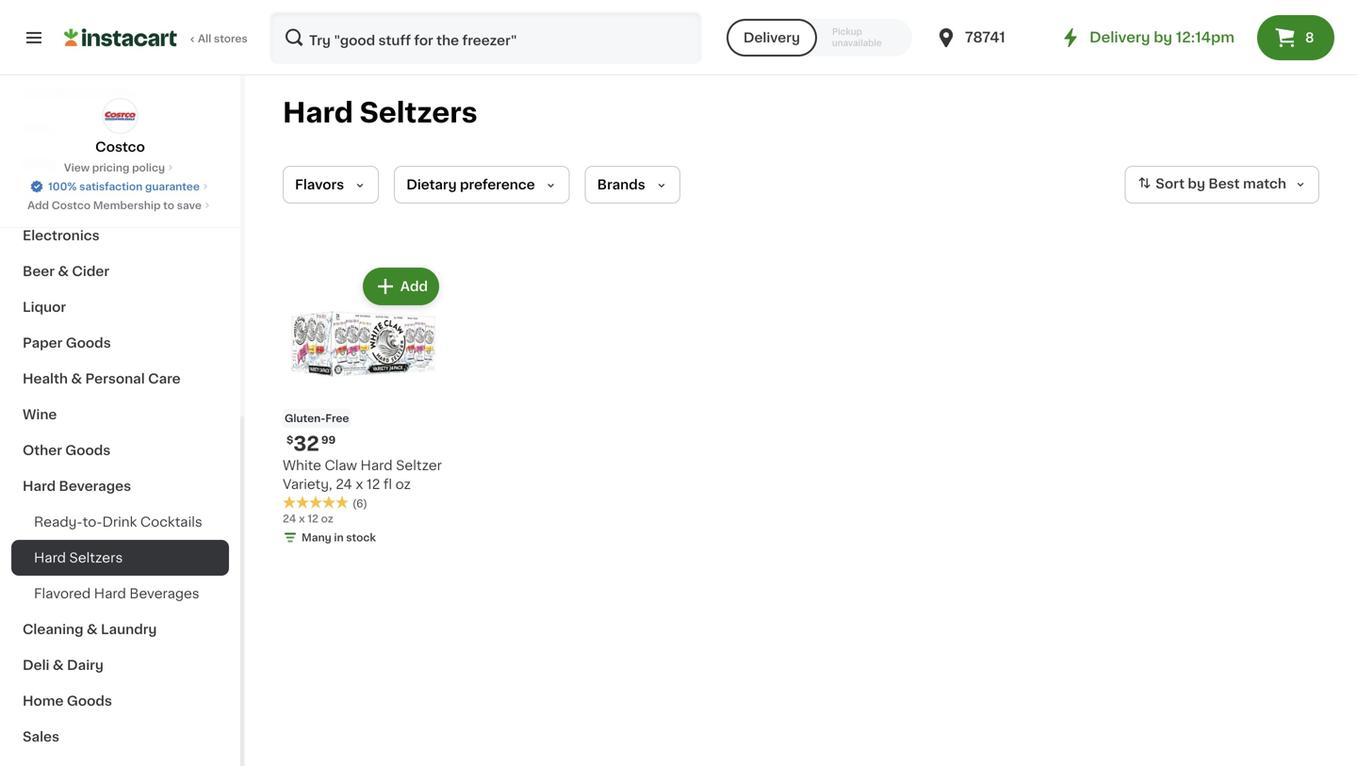 Task type: locate. For each thing, give the bounding box(es) containing it.
& for cleaning
[[87, 623, 98, 636]]

seltzers down to-
[[69, 551, 123, 565]]

(6)
[[353, 499, 367, 509]]

pets
[[23, 122, 53, 135]]

0 vertical spatial 12
[[367, 478, 380, 491]]

& right the health
[[71, 372, 82, 386]]

paper goods link
[[11, 325, 229, 361]]

hard inside white claw hard seltzer variety, 24 x 12 fl oz
[[361, 459, 393, 472]]

add for add
[[400, 280, 428, 293]]

★★★★★
[[283, 496, 349, 509], [283, 496, 349, 509]]

0 vertical spatial hard seltzers
[[283, 99, 478, 126]]

goods for home goods
[[67, 695, 112, 708]]

by inside delivery by 12:14pm link
[[1154, 31, 1173, 44]]

0 vertical spatial x
[[356, 478, 363, 491]]

0 vertical spatial by
[[1154, 31, 1173, 44]]

& inside health & personal care link
[[71, 372, 82, 386]]

0 vertical spatial seltzers
[[360, 99, 478, 126]]

24
[[336, 478, 352, 491], [283, 514, 296, 524]]

white claw hard seltzer variety, 24 x 12 fl oz
[[283, 459, 442, 491]]

1 vertical spatial hard seltzers
[[34, 551, 123, 565]]

seltzers
[[360, 99, 478, 126], [69, 551, 123, 565]]

0 horizontal spatial add
[[27, 200, 49, 211]]

goods
[[66, 337, 111, 350], [65, 444, 111, 457], [67, 695, 112, 708]]

12 up many
[[308, 514, 319, 524]]

& inside snacks & candy link
[[75, 86, 86, 99]]

1 vertical spatial by
[[1188, 177, 1206, 191]]

claw
[[325, 459, 357, 472]]

add
[[27, 200, 49, 211], [400, 280, 428, 293]]

& for deli
[[53, 659, 64, 672]]

pets link
[[11, 110, 229, 146]]

0 vertical spatial beverages
[[59, 480, 131, 493]]

0 horizontal spatial 12
[[308, 514, 319, 524]]

0 vertical spatial 24
[[336, 478, 352, 491]]

costco
[[95, 140, 145, 154], [52, 200, 91, 211]]

flavors button
[[283, 166, 379, 204]]

goods up health & personal care
[[66, 337, 111, 350]]

by for sort
[[1188, 177, 1206, 191]]

costco down '100%'
[[52, 200, 91, 211]]

1 horizontal spatial by
[[1188, 177, 1206, 191]]

& up 'dairy' in the left of the page
[[87, 623, 98, 636]]

& right deli
[[53, 659, 64, 672]]

sales link
[[11, 719, 229, 755]]

match
[[1243, 177, 1287, 191]]

None search field
[[270, 11, 702, 64]]

hard up cleaning & laundry link
[[94, 587, 126, 600]]

guarantee
[[145, 181, 200, 192]]

hard beverages
[[23, 480, 131, 493]]

health
[[23, 372, 68, 386]]

1 vertical spatial add
[[400, 280, 428, 293]]

hard seltzers up "flavors" dropdown button
[[283, 99, 478, 126]]

by inside best match sort by field
[[1188, 177, 1206, 191]]

beverages up to-
[[59, 480, 131, 493]]

many
[[302, 533, 332, 543]]

& for snacks
[[75, 86, 86, 99]]

pricing
[[92, 163, 130, 173]]

0 vertical spatial costco
[[95, 140, 145, 154]]

seltzers up dietary
[[360, 99, 478, 126]]

save
[[177, 200, 202, 211]]

0 vertical spatial add
[[27, 200, 49, 211]]

best match
[[1209, 177, 1287, 191]]

1 vertical spatial 24
[[283, 514, 296, 524]]

dietary
[[406, 178, 457, 191]]

oz right fl
[[396, 478, 411, 491]]

8 button
[[1257, 15, 1335, 60]]

1 horizontal spatial 24
[[336, 478, 352, 491]]

dietary preference
[[406, 178, 535, 191]]

beverages up laundry at the bottom left of the page
[[129, 587, 200, 600]]

& right beer
[[58, 265, 69, 278]]

0 horizontal spatial 24
[[283, 514, 296, 524]]

0 horizontal spatial x
[[299, 514, 305, 524]]

home
[[23, 695, 64, 708]]

delivery inside button
[[744, 31, 800, 44]]

delivery by 12:14pm link
[[1060, 26, 1235, 49]]

1 horizontal spatial delivery
[[1090, 31, 1151, 44]]

goods inside home goods link
[[67, 695, 112, 708]]

0 horizontal spatial costco
[[52, 200, 91, 211]]

Best match Sort by field
[[1125, 166, 1320, 204]]

& inside deli & dairy link
[[53, 659, 64, 672]]

goods for paper goods
[[66, 337, 111, 350]]

ready-to-drink cocktails link
[[11, 504, 229, 540]]

100% satisfaction guarantee
[[48, 181, 200, 192]]

hard
[[283, 99, 353, 126], [361, 459, 393, 472], [23, 480, 56, 493], [34, 551, 66, 565], [94, 587, 126, 600]]

ready-
[[34, 516, 83, 529]]

& left candy
[[75, 86, 86, 99]]

paper goods
[[23, 337, 111, 350]]

0 horizontal spatial hard seltzers
[[34, 551, 123, 565]]

add costco membership to save
[[27, 200, 202, 211]]

snacks & candy link
[[11, 74, 229, 110]]

home goods
[[23, 695, 112, 708]]

99
[[321, 435, 336, 445]]

add for add costco membership to save
[[27, 200, 49, 211]]

add inside button
[[400, 280, 428, 293]]

all
[[198, 33, 211, 44]]

2 vertical spatial goods
[[67, 695, 112, 708]]

&
[[75, 86, 86, 99], [58, 265, 69, 278], [71, 372, 82, 386], [87, 623, 98, 636], [53, 659, 64, 672]]

1 horizontal spatial costco
[[95, 140, 145, 154]]

oz up many
[[321, 514, 334, 524]]

hard seltzers down to-
[[34, 551, 123, 565]]

1 vertical spatial oz
[[321, 514, 334, 524]]

1 horizontal spatial oz
[[396, 478, 411, 491]]

78741
[[965, 31, 1006, 44]]

service type group
[[727, 19, 912, 57]]

x up (6)
[[356, 478, 363, 491]]

0 horizontal spatial by
[[1154, 31, 1173, 44]]

1 vertical spatial costco
[[52, 200, 91, 211]]

wine link
[[11, 397, 229, 433]]

hard seltzers link
[[11, 540, 229, 576]]

goods inside paper goods link
[[66, 337, 111, 350]]

by right sort
[[1188, 177, 1206, 191]]

dietary preference button
[[394, 166, 570, 204]]

baby
[[23, 157, 58, 171]]

product group
[[283, 264, 443, 549]]

32
[[293, 434, 319, 454]]

1 vertical spatial x
[[299, 514, 305, 524]]

goods down 'dairy' in the left of the page
[[67, 695, 112, 708]]

1 horizontal spatial add
[[400, 280, 428, 293]]

delivery button
[[727, 19, 817, 57]]

12
[[367, 478, 380, 491], [308, 514, 319, 524]]

1 vertical spatial goods
[[65, 444, 111, 457]]

cocktails
[[140, 516, 202, 529]]

1 horizontal spatial 12
[[367, 478, 380, 491]]

0 vertical spatial goods
[[66, 337, 111, 350]]

1 horizontal spatial x
[[356, 478, 363, 491]]

costco logo image
[[102, 98, 138, 134]]

goods inside other goods link
[[65, 444, 111, 457]]

by
[[1154, 31, 1173, 44], [1188, 177, 1206, 191]]

$
[[287, 435, 293, 445]]

& inside beer & cider link
[[58, 265, 69, 278]]

fl
[[384, 478, 392, 491]]

goods up hard beverages
[[65, 444, 111, 457]]

by left '12:14pm'
[[1154, 31, 1173, 44]]

24 down variety,
[[283, 514, 296, 524]]

x up many
[[299, 514, 305, 524]]

baby link
[[11, 146, 229, 182]]

0 vertical spatial oz
[[396, 478, 411, 491]]

& inside cleaning & laundry link
[[87, 623, 98, 636]]

oz
[[396, 478, 411, 491], [321, 514, 334, 524]]

care
[[148, 372, 181, 386]]

0 horizontal spatial oz
[[321, 514, 334, 524]]

0 horizontal spatial seltzers
[[69, 551, 123, 565]]

12 left fl
[[367, 478, 380, 491]]

costco up view pricing policy link
[[95, 140, 145, 154]]

24 down claw
[[336, 478, 352, 491]]

1 horizontal spatial hard seltzers
[[283, 99, 478, 126]]

floral
[[23, 193, 60, 206]]

liquor
[[23, 301, 66, 314]]

all stores
[[198, 33, 248, 44]]

hard up fl
[[361, 459, 393, 472]]

add button
[[365, 270, 437, 304]]

satisfaction
[[79, 181, 143, 192]]

0 horizontal spatial delivery
[[744, 31, 800, 44]]

1 vertical spatial seltzers
[[69, 551, 123, 565]]

oz inside white claw hard seltzer variety, 24 x 12 fl oz
[[396, 478, 411, 491]]



Task type: vqa. For each thing, say whether or not it's contained in the screenshot.
"select"
no



Task type: describe. For each thing, give the bounding box(es) containing it.
flavored
[[34, 587, 91, 600]]

laundry
[[101, 623, 157, 636]]

x inside white claw hard seltzer variety, 24 x 12 fl oz
[[356, 478, 363, 491]]

add costco membership to save link
[[27, 198, 213, 213]]

1 vertical spatial beverages
[[129, 587, 200, 600]]

& for health
[[71, 372, 82, 386]]

1 vertical spatial 12
[[308, 514, 319, 524]]

other
[[23, 444, 62, 457]]

home goods link
[[11, 683, 229, 719]]

cleaning & laundry link
[[11, 612, 229, 648]]

hard down other
[[23, 480, 56, 493]]

many in stock
[[302, 533, 376, 543]]

24 inside white claw hard seltzer variety, 24 x 12 fl oz
[[336, 478, 352, 491]]

drink
[[102, 516, 137, 529]]

cider
[[72, 265, 109, 278]]

seltzer
[[396, 459, 442, 472]]

hard down ready-
[[34, 551, 66, 565]]

12 inside white claw hard seltzer variety, 24 x 12 fl oz
[[367, 478, 380, 491]]

deli & dairy
[[23, 659, 104, 672]]

cleaning & laundry
[[23, 623, 157, 636]]

electronics link
[[11, 218, 229, 254]]

deli & dairy link
[[11, 648, 229, 683]]

candy
[[89, 86, 134, 99]]

1 horizontal spatial seltzers
[[360, 99, 478, 126]]

cleaning
[[23, 623, 83, 636]]

sales
[[23, 731, 59, 744]]

membership
[[93, 200, 161, 211]]

hard up flavors
[[283, 99, 353, 126]]

goods for other goods
[[65, 444, 111, 457]]

sort
[[1156, 177, 1185, 191]]

other goods link
[[11, 433, 229, 468]]

gluten-
[[285, 413, 326, 424]]

to-
[[83, 516, 102, 529]]

8
[[1306, 31, 1315, 44]]

policy
[[132, 163, 165, 173]]

to
[[163, 200, 174, 211]]

free
[[325, 413, 349, 424]]

brands
[[597, 178, 645, 191]]

deli
[[23, 659, 49, 672]]

flavored hard beverages
[[34, 587, 200, 600]]

paper
[[23, 337, 62, 350]]

view
[[64, 163, 90, 173]]

stock
[[346, 533, 376, 543]]

brands button
[[585, 166, 680, 204]]

100%
[[48, 181, 77, 192]]

white
[[283, 459, 321, 472]]

all stores link
[[64, 11, 249, 64]]

delivery by 12:14pm
[[1090, 31, 1235, 44]]

& for beer
[[58, 265, 69, 278]]

beer & cider link
[[11, 254, 229, 289]]

preference
[[460, 178, 535, 191]]

other goods
[[23, 444, 111, 457]]

dairy
[[67, 659, 104, 672]]

by for delivery
[[1154, 31, 1173, 44]]

instacart logo image
[[64, 26, 177, 49]]

hard beverages link
[[11, 468, 229, 504]]

health & personal care
[[23, 372, 181, 386]]

78741 button
[[935, 11, 1048, 64]]

stores
[[214, 33, 248, 44]]

view pricing policy link
[[64, 160, 176, 175]]

in
[[334, 533, 344, 543]]

12:14pm
[[1176, 31, 1235, 44]]

ready-to-drink cocktails
[[34, 516, 202, 529]]

delivery for delivery
[[744, 31, 800, 44]]

wine
[[23, 408, 57, 421]]

Search field
[[271, 13, 700, 62]]

gluten-free
[[285, 413, 349, 424]]

flavors
[[295, 178, 344, 191]]

beer & cider
[[23, 265, 109, 278]]

costco link
[[95, 98, 145, 156]]

snacks & candy
[[23, 86, 134, 99]]

100% satisfaction guarantee button
[[29, 175, 211, 194]]

$ 32 99
[[287, 434, 336, 454]]

sort by
[[1156, 177, 1206, 191]]

delivery for delivery by 12:14pm
[[1090, 31, 1151, 44]]

flavored hard beverages link
[[11, 576, 229, 612]]

best
[[1209, 177, 1240, 191]]

view pricing policy
[[64, 163, 165, 173]]

beer
[[23, 265, 55, 278]]

health & personal care link
[[11, 361, 229, 397]]

personal
[[85, 372, 145, 386]]

variety,
[[283, 478, 332, 491]]

electronics
[[23, 229, 100, 242]]

snacks
[[23, 86, 72, 99]]



